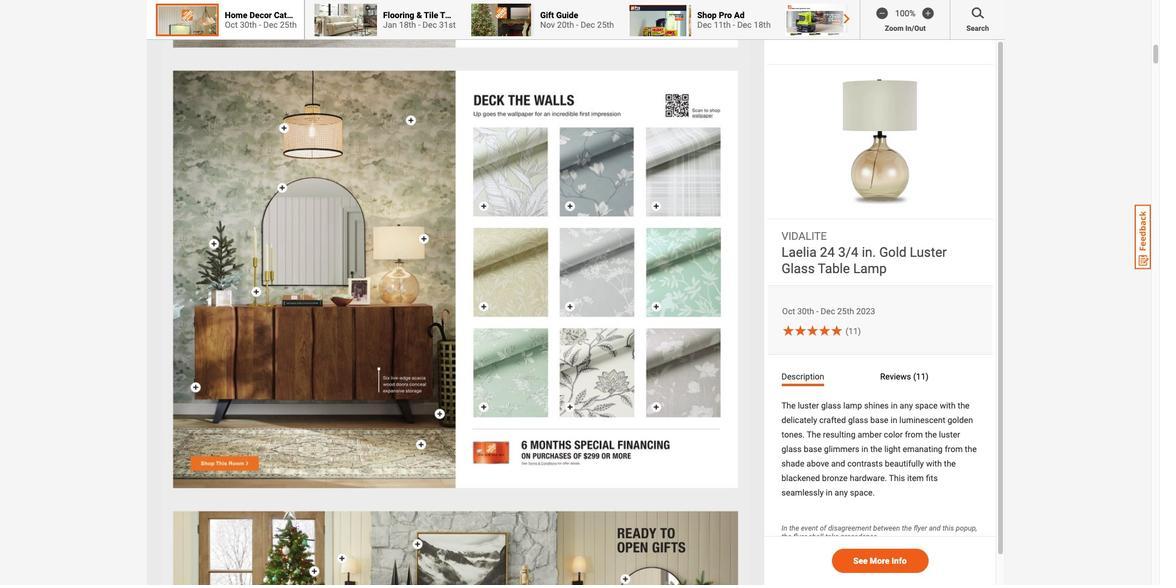 Task type: vqa. For each thing, say whether or not it's contained in the screenshot.
Add in the left of the page
no



Task type: locate. For each thing, give the bounding box(es) containing it.
feedback link image
[[1136, 204, 1152, 270]]



